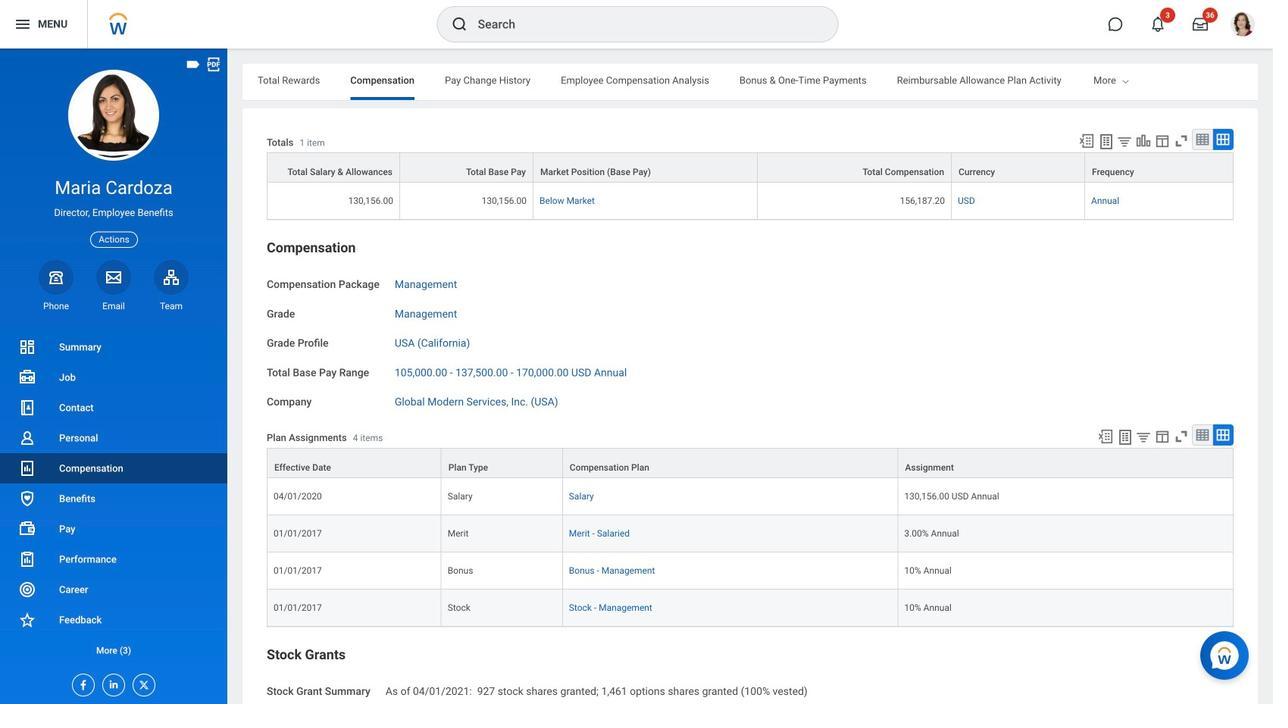 Task type: describe. For each thing, give the bounding box(es) containing it.
3 column header from the left
[[952, 152, 1086, 184]]

navigation pane region
[[0, 49, 227, 704]]

tag image
[[185, 56, 202, 73]]

search image
[[451, 15, 469, 33]]

expand table image for second table "icon" from the bottom
[[1216, 132, 1231, 147]]

expand table image for 1st table "icon" from the bottom
[[1216, 427, 1231, 443]]

export to excel image
[[1098, 428, 1114, 445]]

1 vertical spatial toolbar
[[1091, 424, 1234, 448]]

2 fullscreen image from the top
[[1174, 428, 1190, 445]]

pay image
[[18, 520, 36, 538]]

view team image
[[162, 268, 180, 286]]

6 row from the top
[[267, 553, 1234, 590]]

phone image
[[45, 268, 67, 286]]

2 click to view/edit grid preferences image from the top
[[1155, 428, 1171, 445]]

linkedin image
[[103, 675, 120, 691]]

mail image
[[105, 268, 123, 286]]

inbox large image
[[1193, 17, 1208, 32]]

2 row from the top
[[267, 183, 1234, 220]]

export to excel image
[[1079, 133, 1095, 149]]

compensation image
[[18, 459, 36, 478]]

2 table image from the top
[[1195, 427, 1211, 443]]

4 row from the top
[[267, 478, 1234, 515]]

2 group from the top
[[267, 646, 1234, 704]]

facebook image
[[73, 675, 89, 691]]

notifications large image
[[1151, 17, 1166, 32]]

email maria cardoza element
[[96, 300, 131, 312]]

justify image
[[14, 15, 32, 33]]

2 column header from the left
[[400, 152, 534, 184]]

team maria cardoza element
[[154, 300, 189, 312]]

1 row from the top
[[267, 152, 1234, 184]]



Task type: locate. For each thing, give the bounding box(es) containing it.
phone maria cardoza element
[[39, 300, 74, 312]]

contact image
[[18, 399, 36, 417]]

1 column header from the left
[[267, 152, 400, 184]]

1 vertical spatial click to view/edit grid preferences image
[[1155, 428, 1171, 445]]

feedback image
[[18, 611, 36, 629]]

select to filter grid data image
[[1117, 133, 1133, 149], [1136, 429, 1152, 445]]

3 row from the top
[[267, 448, 1234, 478]]

0 vertical spatial click to view/edit grid preferences image
[[1155, 133, 1171, 149]]

fullscreen image
[[1174, 133, 1190, 149], [1174, 428, 1190, 445]]

select to filter grid data image for export to worksheets image
[[1117, 133, 1133, 149]]

7 row from the top
[[267, 590, 1234, 627]]

banner
[[0, 0, 1274, 49]]

1 click to view/edit grid preferences image from the top
[[1155, 133, 1171, 149]]

column header
[[267, 152, 400, 184], [400, 152, 534, 184], [952, 152, 1086, 184]]

toolbar
[[1072, 129, 1234, 152], [1091, 424, 1234, 448]]

job image
[[18, 368, 36, 387]]

view printable version (pdf) image
[[205, 56, 222, 73]]

0 vertical spatial select to filter grid data image
[[1117, 133, 1133, 149]]

0 vertical spatial table image
[[1195, 132, 1211, 147]]

x image
[[133, 675, 150, 691]]

tab list
[[243, 64, 1258, 100]]

1 table image from the top
[[1195, 132, 1211, 147]]

5 row from the top
[[267, 515, 1234, 553]]

0 vertical spatial group
[[267, 239, 1234, 628]]

1 expand table image from the top
[[1216, 132, 1231, 147]]

1 vertical spatial expand table image
[[1216, 427, 1231, 443]]

career image
[[18, 581, 36, 599]]

select to filter grid data image for export to worksheets icon
[[1136, 429, 1152, 445]]

export to worksheets image
[[1117, 428, 1135, 446]]

1 fullscreen image from the top
[[1174, 133, 1190, 149]]

fullscreen image right export to worksheets icon
[[1174, 428, 1190, 445]]

export to worksheets image
[[1098, 133, 1116, 151]]

fullscreen image right view worker - expand/collapse chart image
[[1174, 133, 1190, 149]]

select to filter grid data image right export to worksheets icon
[[1136, 429, 1152, 445]]

1 vertical spatial group
[[267, 646, 1234, 704]]

row
[[267, 152, 1234, 184], [267, 183, 1234, 220], [267, 448, 1234, 478], [267, 478, 1234, 515], [267, 515, 1234, 553], [267, 553, 1234, 590], [267, 590, 1234, 627]]

0 horizontal spatial select to filter grid data image
[[1117, 133, 1133, 149]]

1 vertical spatial table image
[[1195, 427, 1211, 443]]

view worker - expand/collapse chart image
[[1136, 133, 1152, 149]]

0 vertical spatial toolbar
[[1072, 129, 1234, 152]]

click to view/edit grid preferences image right export to worksheets icon
[[1155, 428, 1171, 445]]

Search Workday  search field
[[478, 8, 807, 41]]

group
[[267, 239, 1234, 628], [267, 646, 1234, 704]]

benefits image
[[18, 490, 36, 508]]

1 group from the top
[[267, 239, 1234, 628]]

personal image
[[18, 429, 36, 447]]

performance image
[[18, 550, 36, 569]]

1 horizontal spatial select to filter grid data image
[[1136, 429, 1152, 445]]

profile logan mcneil image
[[1231, 12, 1255, 39]]

select to filter grid data image right export to worksheets image
[[1117, 133, 1133, 149]]

click to view/edit grid preferences image
[[1155, 133, 1171, 149], [1155, 428, 1171, 445]]

summary image
[[18, 338, 36, 356]]

1 vertical spatial select to filter grid data image
[[1136, 429, 1152, 445]]

expand table image
[[1216, 132, 1231, 147], [1216, 427, 1231, 443]]

1 vertical spatial fullscreen image
[[1174, 428, 1190, 445]]

list
[[0, 332, 227, 666]]

2 expand table image from the top
[[1216, 427, 1231, 443]]

click to view/edit grid preferences image right view worker - expand/collapse chart image
[[1155, 133, 1171, 149]]

table image
[[1195, 132, 1211, 147], [1195, 427, 1211, 443]]

0 vertical spatial fullscreen image
[[1174, 133, 1190, 149]]

0 vertical spatial expand table image
[[1216, 132, 1231, 147]]



Task type: vqa. For each thing, say whether or not it's contained in the screenshot.
Preview
no



